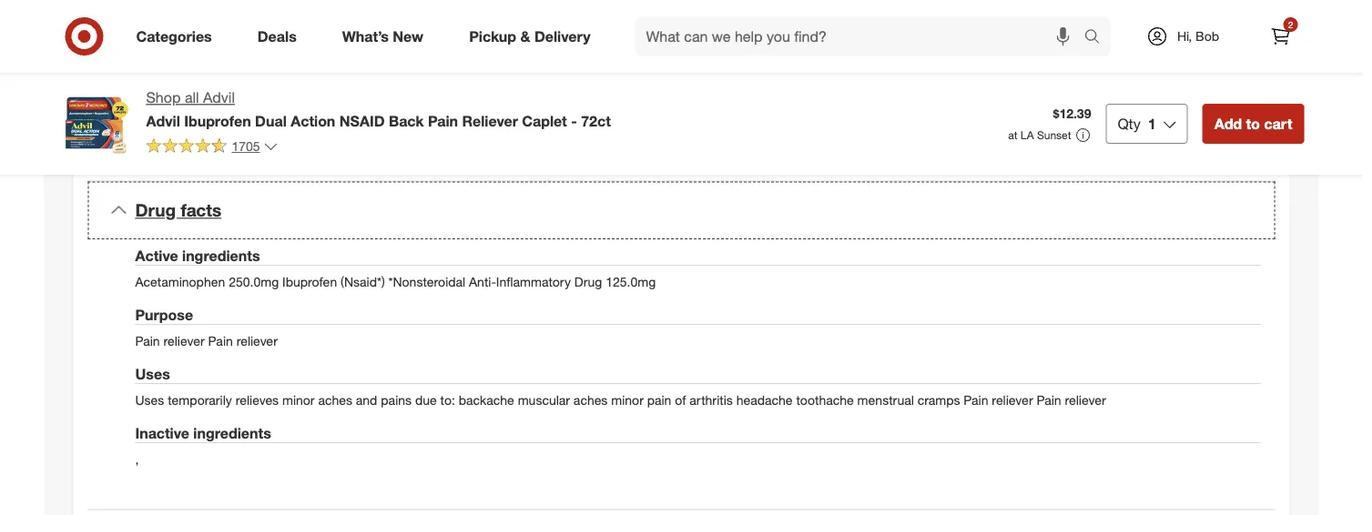 Task type: locate. For each thing, give the bounding box(es) containing it.
,
[[135, 452, 139, 468]]

2 minor from the left
[[611, 393, 644, 409]]

selling
[[230, 46, 267, 62]]

and right safe
[[457, 46, 479, 62]]

advil down shop
[[146, 112, 180, 130]]

0 vertical spatial advil
[[153, 46, 181, 62]]

$12.39
[[1053, 106, 1091, 122]]

1 vertical spatial of
[[675, 393, 686, 409]]

uses for uses
[[135, 365, 170, 383]]

toothache
[[796, 393, 854, 409]]

relief left with
[[307, 21, 334, 36]]

nsaid
[[339, 112, 385, 130]]

shop
[[146, 89, 181, 107]]

cart
[[1264, 115, 1293, 132]]

add to cart
[[1214, 115, 1293, 132]]

headache
[[736, 393, 793, 409]]

drug facts
[[135, 200, 221, 221]]

a
[[365, 21, 372, 36], [198, 46, 204, 62]]

2 horizontal spatial pain
[[647, 393, 671, 409]]

2 link
[[1261, 16, 1301, 56]]

what's
[[342, 27, 389, 45]]

active
[[135, 247, 178, 265]]

qty 1
[[1118, 115, 1156, 132]]

1 horizontal spatial relief
[[562, 46, 589, 62]]

relief inside advil is a top selling otc pain reliever, providing safe and effective pain relief for over 35 years
[[562, 46, 589, 62]]

a right with
[[365, 21, 372, 36]]

muscular
[[518, 393, 570, 409]]

ingredients down relieves
[[193, 424, 271, 442]]

safe
[[430, 46, 454, 62]]

1 aches from the left
[[318, 393, 352, 409]]

250.0mg
[[229, 274, 279, 290]]

pain left arthritis
[[647, 393, 671, 409]]

1 uses from the top
[[135, 365, 170, 383]]

1 horizontal spatial and
[[457, 46, 479, 62]]

uses up inactive
[[135, 393, 164, 409]]

0 vertical spatial and
[[457, 46, 479, 62]]

*nonsteroidal
[[388, 274, 465, 290]]

1
[[1148, 115, 1156, 132]]

2 uses from the top
[[135, 393, 164, 409]]

0 horizontal spatial a
[[198, 46, 204, 62]]

arthritis
[[690, 393, 733, 409]]

relief down delivery
[[562, 46, 589, 62]]

1705
[[232, 138, 260, 154]]

temporarily
[[168, 393, 232, 409]]

ingredients
[[182, 247, 260, 265], [193, 424, 271, 442]]

categories
[[136, 27, 212, 45]]

1 vertical spatial relief
[[562, 46, 589, 62]]

0 vertical spatial uses
[[135, 365, 170, 383]]

reliever
[[462, 112, 518, 130]]

acetaminophen
[[135, 274, 225, 290]]

0 vertical spatial relief
[[307, 21, 334, 36]]

provide
[[208, 21, 250, 36]]

a inside advil is a top selling otc pain reliever, providing safe and effective pain relief for over 35 years
[[198, 46, 204, 62]]

0 horizontal spatial relief
[[307, 21, 334, 36]]

uses up the temporarily
[[135, 365, 170, 383]]

0 vertical spatial ingredients
[[182, 247, 260, 265]]

pain down pickup & delivery
[[534, 46, 558, 62]]

pain right otc
[[299, 46, 323, 62]]

drug
[[135, 200, 176, 221]]

uses
[[135, 365, 170, 383], [135, 393, 164, 409]]

pain reliever pain reliever
[[135, 333, 278, 349]]

pills
[[182, 21, 204, 36]]

and left "pains"
[[356, 393, 377, 409]]

minor
[[282, 393, 315, 409], [611, 393, 644, 409]]

1 horizontal spatial a
[[365, 21, 372, 36]]

la
[[1021, 128, 1034, 142]]

ibuprofen
[[184, 112, 251, 130]]

pain inside shop all advil advil ibuprofen dual action nsaid back pain reliever caplet - 72ct
[[428, 112, 458, 130]]

1 minor from the left
[[282, 393, 315, 409]]

minor right muscular
[[611, 393, 644, 409]]

facts
[[181, 200, 221, 221]]

relief
[[307, 21, 334, 36], [562, 46, 589, 62]]

ingredients up "250.0mg"
[[182, 247, 260, 265]]

of right & on the top left of the page
[[531, 21, 542, 36]]

0 vertical spatial of
[[531, 21, 542, 36]]

advil up years on the top
[[153, 46, 181, 62]]

1 vertical spatial a
[[198, 46, 204, 62]]

caplet
[[522, 112, 567, 130]]

inactive
[[135, 424, 189, 442]]

each
[[546, 21, 573, 36]]

of
[[531, 21, 542, 36], [675, 393, 686, 409]]

all
[[185, 89, 199, 107]]

otc
[[270, 46, 295, 62]]

advil is a top selling otc pain reliever, providing safe and effective pain relief for over 35 years
[[153, 46, 654, 80]]

reliever
[[163, 333, 205, 349], [236, 333, 278, 349], [992, 393, 1033, 409], [1065, 393, 1106, 409]]

1 vertical spatial uses
[[135, 393, 164, 409]]

0 horizontal spatial aches
[[318, 393, 352, 409]]

and
[[457, 46, 479, 62], [356, 393, 377, 409]]

1 horizontal spatial aches
[[574, 393, 608, 409]]

1 vertical spatial advil
[[203, 89, 235, 107]]

acetaminophen 250.0mg ibuprofen (nsaid*) *nonsteroidal anti-inflammatory drug 125.0mg
[[135, 274, 656, 290]]

1 vertical spatial ingredients
[[193, 424, 271, 442]]

aches right muscular
[[574, 393, 608, 409]]

of left arthritis
[[675, 393, 686, 409]]

dual
[[255, 112, 287, 130]]

action
[[291, 112, 335, 130]]

0 horizontal spatial pain
[[299, 46, 323, 62]]

active ingredients
[[135, 247, 260, 265]]

1 horizontal spatial minor
[[611, 393, 644, 409]]

0 vertical spatial a
[[365, 21, 372, 36]]

1 horizontal spatial pain
[[534, 46, 558, 62]]

effective
[[482, 46, 530, 62]]

dose
[[499, 21, 527, 36]]

advil up ibuprofen
[[203, 89, 235, 107]]

purpose
[[135, 306, 193, 324]]

aches
[[318, 393, 352, 409], [574, 393, 608, 409]]

0 horizontal spatial minor
[[282, 393, 315, 409]]

1 vertical spatial and
[[356, 393, 377, 409]]

deals link
[[242, 16, 319, 56]]

over
[[612, 46, 636, 62]]

drug
[[574, 274, 602, 290]]

new
[[393, 27, 424, 45]]

delivery
[[534, 27, 591, 45]]

a right "is"
[[198, 46, 204, 62]]

uses for uses temporarily relieves minor aches and pains due to: backache muscular aches minor pain of arthritis headache toothache menstrual cramps pain reliever pain reliever
[[135, 393, 164, 409]]

aches left "pains"
[[318, 393, 352, 409]]

(nsaid*)
[[341, 274, 385, 290]]

minor right relieves
[[282, 393, 315, 409]]



Task type: describe. For each thing, give the bounding box(es) containing it.
2 aches from the left
[[574, 393, 608, 409]]

pickup & delivery link
[[454, 16, 613, 56]]

reliever,
[[327, 46, 370, 62]]

ingredients for inactive ingredients
[[193, 424, 271, 442]]

hi, bob
[[1177, 28, 1219, 44]]

image of advil ibuprofen dual action nsaid back pain reliever caplet - 72ct image
[[59, 87, 132, 160]]

qty
[[1118, 115, 1141, 132]]

35
[[640, 46, 654, 62]]

what's new link
[[327, 16, 446, 56]]

relieves
[[236, 393, 279, 409]]

menstrual
[[857, 393, 914, 409]]

72ct
[[581, 112, 611, 130]]

deals
[[257, 27, 297, 45]]

sunset
[[1037, 128, 1071, 142]]

2
[[1288, 19, 1293, 30]]

-
[[571, 112, 577, 130]]

daily
[[469, 21, 496, 36]]

&
[[520, 27, 530, 45]]

for
[[593, 46, 608, 62]]

ibuprofen
[[282, 274, 337, 290]]

due
[[415, 393, 437, 409]]

2 vertical spatial advil
[[146, 112, 180, 130]]

What can we help you find? suggestions appear below search field
[[635, 16, 1089, 56]]

at
[[1008, 128, 1017, 142]]

search button
[[1076, 16, 1120, 60]]

pains
[[381, 393, 412, 409]]

hi,
[[1177, 28, 1192, 44]]

lower
[[376, 21, 406, 36]]

inflammatory
[[496, 274, 571, 290]]

what's new
[[342, 27, 424, 45]]

0 horizontal spatial of
[[531, 21, 542, 36]]

shop all advil advil ibuprofen dual action nsaid back pain reliever caplet - 72ct
[[146, 89, 611, 130]]

drug facts button
[[88, 182, 1275, 240]]

categories link
[[121, 16, 235, 56]]

with
[[338, 21, 362, 36]]

search
[[1076, 29, 1120, 47]]

pickup
[[469, 27, 516, 45]]

anti-
[[469, 274, 496, 290]]

pickup & delivery
[[469, 27, 591, 45]]

and inside advil is a top selling otc pain reliever, providing safe and effective pain relief for over 35 years
[[457, 46, 479, 62]]

to
[[1246, 115, 1260, 132]]

medication
[[577, 21, 640, 36]]

backache
[[459, 393, 514, 409]]

ingredients for active ingredients
[[182, 247, 260, 265]]

bob
[[1196, 28, 1219, 44]]

pain pills provide powerful relief with a lower maximum daily dose of each medication
[[153, 21, 640, 36]]

back
[[389, 112, 424, 130]]

uses temporarily relieves minor aches and pains due to: backache muscular aches minor pain of arthritis headache toothache menstrual cramps pain reliever pain reliever
[[135, 393, 1106, 409]]

providing
[[373, 46, 426, 62]]

cramps
[[918, 393, 960, 409]]

125.0mg
[[606, 274, 656, 290]]

top
[[208, 46, 227, 62]]

1705 link
[[146, 137, 278, 158]]

0 horizontal spatial and
[[356, 393, 377, 409]]

powerful
[[254, 21, 303, 36]]

is
[[185, 46, 194, 62]]

1 horizontal spatial of
[[675, 393, 686, 409]]

add
[[1214, 115, 1242, 132]]

to:
[[440, 393, 455, 409]]

years
[[153, 64, 184, 80]]

at la sunset
[[1008, 128, 1071, 142]]

maximum
[[410, 21, 466, 36]]

add to cart button
[[1203, 104, 1304, 144]]

advil inside advil is a top selling otc pain reliever, providing safe and effective pain relief for over 35 years
[[153, 46, 181, 62]]



Task type: vqa. For each thing, say whether or not it's contained in the screenshot.
the topmost ready
no



